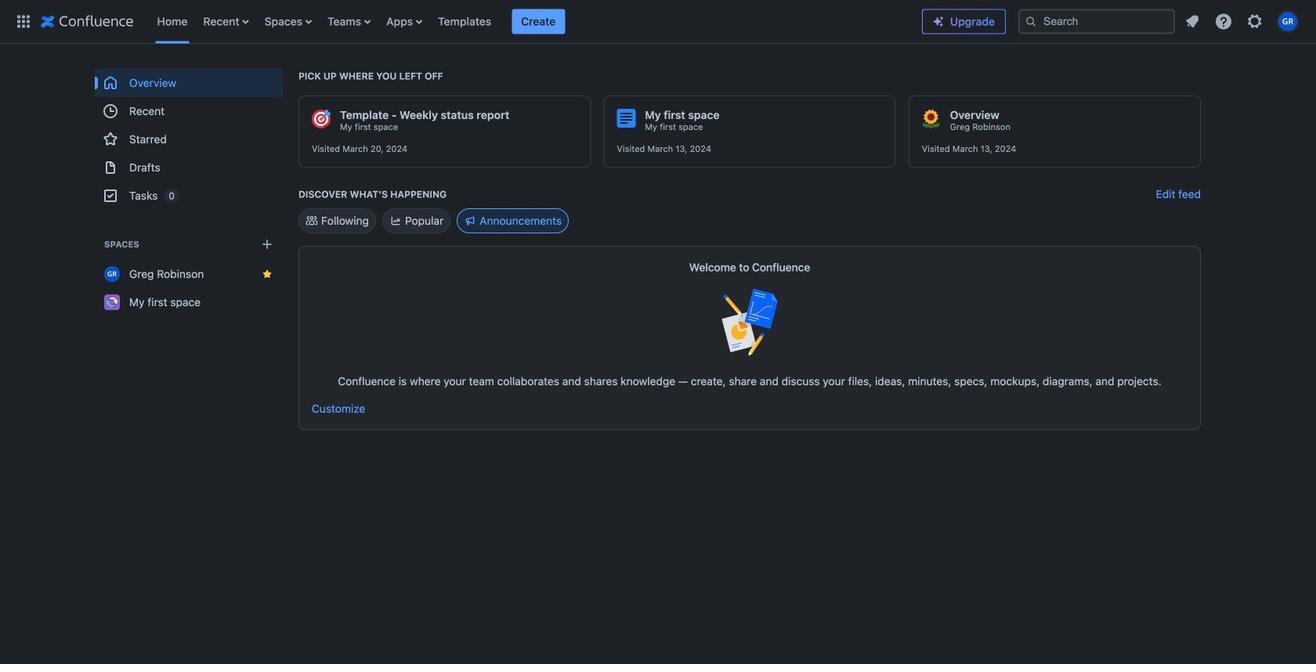 Task type: describe. For each thing, give the bounding box(es) containing it.
list for appswitcher icon
[[149, 0, 922, 43]]

notification icon image
[[1183, 12, 1202, 31]]

search image
[[1025, 15, 1037, 28]]

global element
[[9, 0, 922, 43]]

list item inside list
[[512, 9, 565, 34]]

premium image
[[932, 15, 945, 28]]

create a space image
[[258, 235, 277, 254]]

settings icon image
[[1246, 12, 1265, 31]]

appswitcher icon image
[[14, 12, 33, 31]]



Task type: vqa. For each thing, say whether or not it's contained in the screenshot.
plan
no



Task type: locate. For each thing, give the bounding box(es) containing it.
Search field
[[1019, 9, 1175, 34]]

None search field
[[1019, 9, 1175, 34]]

list item
[[512, 9, 565, 34]]

banner
[[0, 0, 1316, 44]]

0 horizontal spatial list
[[149, 0, 922, 43]]

:sunflower: image
[[922, 110, 941, 128], [922, 110, 941, 128]]

:dart: image
[[312, 110, 331, 128]]

confluence image
[[41, 12, 134, 31], [41, 12, 134, 31]]

help icon image
[[1214, 12, 1233, 31]]

1 horizontal spatial list
[[1178, 7, 1307, 36]]

group
[[95, 69, 283, 210]]

list
[[149, 0, 922, 43], [1178, 7, 1307, 36]]

:dart: image
[[312, 110, 331, 128]]

list for premium icon
[[1178, 7, 1307, 36]]

unstar this space image
[[261, 268, 273, 280]]



